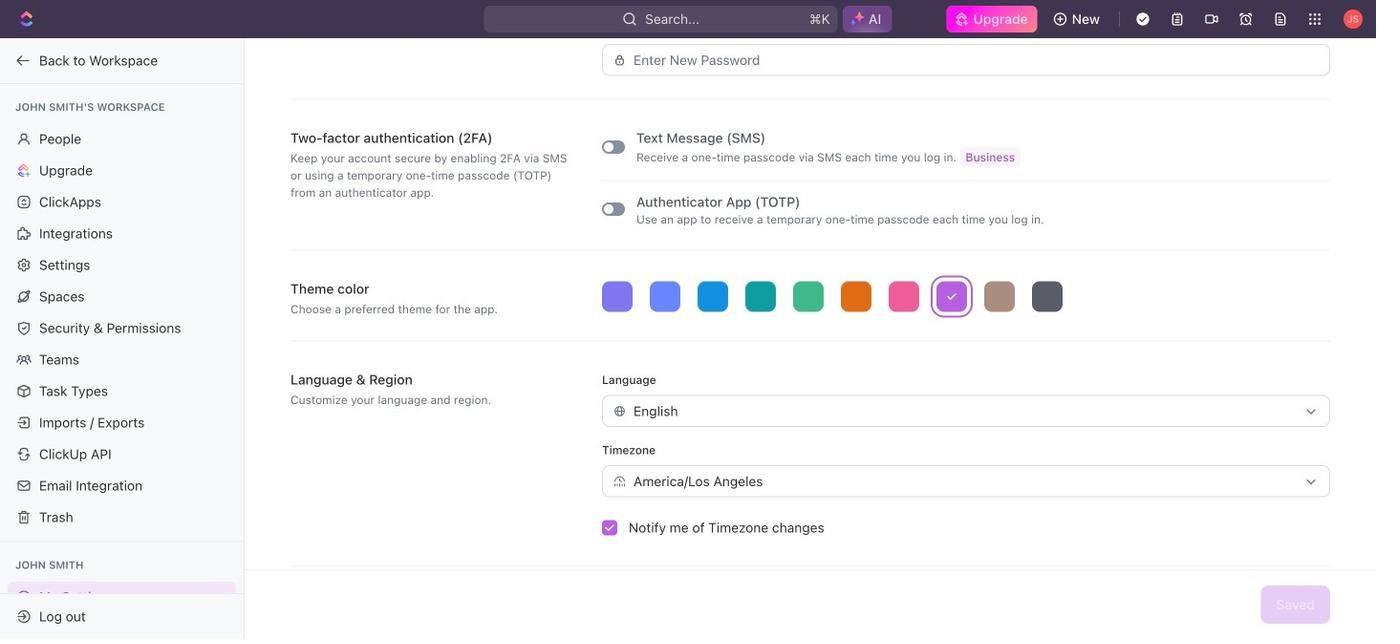 Task type: vqa. For each thing, say whether or not it's contained in the screenshot.
tenth OPTION from right
yes



Task type: locate. For each thing, give the bounding box(es) containing it.
Enter New Password text field
[[634, 45, 1319, 75]]

9 option from the left
[[984, 282, 1015, 312]]

7 option from the left
[[889, 282, 919, 312]]

available on business plans or higher element
[[960, 148, 1021, 167]]

1 option from the left
[[602, 282, 633, 312]]

10 option from the left
[[1032, 282, 1063, 312]]

None text field
[[634, 466, 1296, 497]]

None checkbox
[[602, 520, 617, 536]]

list box
[[602, 282, 1330, 312]]

None text field
[[634, 396, 1296, 426]]

option
[[602, 282, 633, 312], [650, 282, 680, 312], [698, 282, 728, 312], [745, 282, 776, 312], [793, 282, 824, 312], [841, 282, 872, 312], [889, 282, 919, 312], [937, 282, 967, 312], [984, 282, 1015, 312], [1032, 282, 1063, 312]]



Task type: describe. For each thing, give the bounding box(es) containing it.
6 option from the left
[[841, 282, 872, 312]]

5 option from the left
[[793, 282, 824, 312]]

3 option from the left
[[698, 282, 728, 312]]

2 option from the left
[[650, 282, 680, 312]]

4 option from the left
[[745, 282, 776, 312]]

8 option from the left
[[937, 282, 967, 312]]



